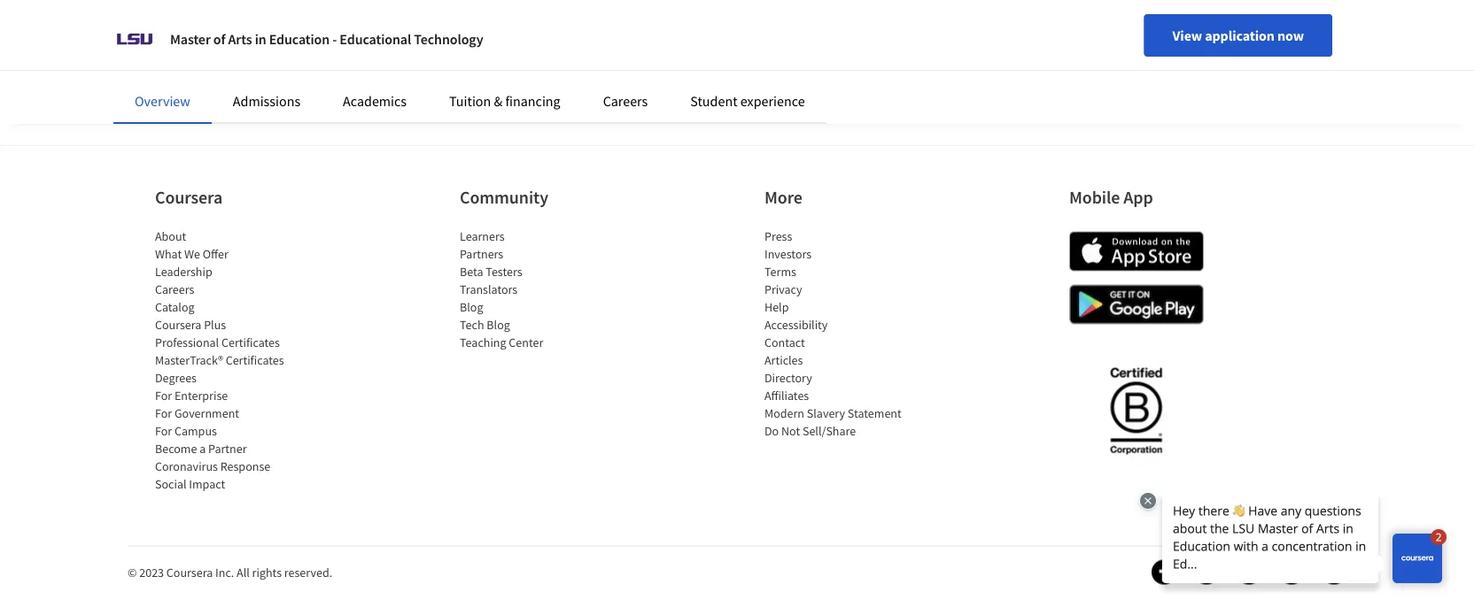 Task type: locate. For each thing, give the bounding box(es) containing it.
for up for campus link
[[155, 406, 172, 422]]

offer
[[203, 246, 228, 262]]

directory link
[[764, 370, 812, 386]]

beta
[[460, 264, 483, 280]]

0 vertical spatial for
[[155, 388, 172, 404]]

leadership link
[[155, 264, 212, 280]]

3 list from the left
[[764, 228, 915, 440]]

campus
[[174, 423, 217, 439]]

1 horizontal spatial list
[[460, 228, 610, 352]]

community
[[460, 186, 548, 209]]

not
[[781, 423, 800, 439]]

0 vertical spatial careers
[[603, 92, 648, 110]]

certificates down professional certificates link
[[226, 352, 284, 368]]

careers link left student
[[603, 92, 648, 110]]

experience
[[740, 92, 805, 110]]

list for more
[[764, 228, 915, 440]]

modern
[[764, 406, 804, 422]]

© 2023 coursera inc. all rights reserved.
[[128, 565, 332, 581]]

terms
[[764, 264, 796, 280]]

blog
[[460, 299, 483, 315], [487, 317, 510, 333]]

articles link
[[764, 352, 803, 368]]

blog up teaching center link
[[487, 317, 510, 333]]

master of arts in education - educational technology
[[170, 30, 483, 48]]

2 list from the left
[[460, 228, 610, 352]]

leadership
[[155, 264, 212, 280]]

coronavirus
[[155, 459, 218, 475]]

professional certificates link
[[155, 335, 280, 351]]

1 vertical spatial careers
[[155, 282, 194, 298]]

for government link
[[155, 406, 239, 422]]

investors
[[764, 246, 812, 262]]

coursera plus link
[[155, 317, 226, 333]]

degrees link
[[155, 370, 197, 386]]

view application now button
[[1144, 14, 1332, 57]]

admissions link
[[233, 92, 300, 110]]

translators link
[[460, 282, 517, 298]]

for up become
[[155, 423, 172, 439]]

response
[[220, 459, 270, 475]]

0 horizontal spatial careers
[[155, 282, 194, 298]]

0 vertical spatial careers link
[[603, 92, 648, 110]]

list containing learners
[[460, 228, 610, 352]]

1 vertical spatial careers link
[[155, 282, 194, 298]]

social
[[155, 477, 186, 492]]

2 for from the top
[[155, 406, 172, 422]]

social impact link
[[155, 477, 225, 492]]

contact link
[[764, 335, 805, 351]]

do not sell/share link
[[764, 423, 856, 439]]

2 horizontal spatial list
[[764, 228, 915, 440]]

1 for from the top
[[155, 388, 172, 404]]

mobile
[[1069, 186, 1120, 209]]

accessibility
[[764, 317, 828, 333]]

learners
[[460, 228, 505, 244]]

a
[[199, 441, 206, 457]]

of
[[213, 30, 225, 48]]

affiliates
[[764, 388, 809, 404]]

careers link up catalog link at the left
[[155, 282, 194, 298]]

download on the app store image
[[1069, 232, 1204, 272]]

certificates
[[221, 335, 280, 351], [226, 352, 284, 368]]

1 list from the left
[[155, 228, 306, 493]]

-
[[332, 30, 337, 48]]

rights
[[252, 565, 282, 581]]

about what we offer leadership careers catalog coursera plus professional certificates mastertrack® certificates degrees for enterprise for government for campus become a partner coronavirus response social impact
[[155, 228, 284, 492]]

student experience
[[690, 92, 805, 110]]

0 horizontal spatial careers link
[[155, 282, 194, 298]]

we
[[184, 246, 200, 262]]

careers up catalog link at the left
[[155, 282, 194, 298]]

list
[[155, 228, 306, 493], [460, 228, 610, 352], [764, 228, 915, 440]]

1 vertical spatial blog
[[487, 317, 510, 333]]

what
[[155, 246, 182, 262]]

catalog link
[[155, 299, 194, 315]]

0 vertical spatial blog
[[460, 299, 483, 315]]

certificates up mastertrack® certificates link
[[221, 335, 280, 351]]

now
[[1277, 27, 1304, 44]]

in
[[255, 30, 266, 48]]

master
[[170, 30, 211, 48]]

list containing press
[[764, 228, 915, 440]]

teaching
[[460, 335, 506, 351]]

become a partner link
[[155, 441, 247, 457]]

2 vertical spatial for
[[155, 423, 172, 439]]

educational
[[340, 30, 411, 48]]

1 vertical spatial coursera
[[155, 317, 201, 333]]

louisiana state university logo image
[[113, 18, 156, 60]]

1 horizontal spatial careers link
[[603, 92, 648, 110]]

list containing about
[[155, 228, 306, 493]]

catalog
[[155, 299, 194, 315]]

modern slavery statement link
[[764, 406, 902, 422]]

1 vertical spatial for
[[155, 406, 172, 422]]

careers
[[603, 92, 648, 110], [155, 282, 194, 298]]

2 vertical spatial coursera
[[166, 565, 213, 581]]

academics
[[343, 92, 407, 110]]

coursera
[[155, 186, 223, 209], [155, 317, 201, 333], [166, 565, 213, 581]]

translators
[[460, 282, 517, 298]]

careers left student
[[603, 92, 648, 110]]

collapsed list
[[147, 0, 902, 19]]

about link
[[155, 228, 186, 244]]

view application now
[[1172, 27, 1304, 44]]

for down degrees
[[155, 388, 172, 404]]

accessibility link
[[764, 317, 828, 333]]

coursera left inc.
[[166, 565, 213, 581]]

coursera down catalog link at the left
[[155, 317, 201, 333]]

list item
[[147, 0, 902, 19]]

impact
[[189, 477, 225, 492]]

blog up the tech at bottom left
[[460, 299, 483, 315]]

academics link
[[343, 92, 407, 110]]

1 horizontal spatial careers
[[603, 92, 648, 110]]

coursera up about
[[155, 186, 223, 209]]

0 horizontal spatial list
[[155, 228, 306, 493]]

all
[[237, 565, 250, 581]]

privacy link
[[764, 282, 802, 298]]

investors link
[[764, 246, 812, 262]]



Task type: vqa. For each thing, say whether or not it's contained in the screenshot.
About
yes



Task type: describe. For each thing, give the bounding box(es) containing it.
tuition & financing link
[[449, 92, 560, 110]]

careers inside about what we offer leadership careers catalog coursera plus professional certificates mastertrack® certificates degrees for enterprise for government for campus become a partner coronavirus response social impact
[[155, 282, 194, 298]]

inc.
[[215, 565, 234, 581]]

partners
[[460, 246, 503, 262]]

coursera instagram image
[[1322, 561, 1346, 585]]

degrees
[[155, 370, 197, 386]]

tuition
[[449, 92, 491, 110]]

©
[[128, 565, 137, 581]]

for campus link
[[155, 423, 217, 439]]

statement
[[848, 406, 902, 422]]

slavery
[[807, 406, 845, 422]]

directory
[[764, 370, 812, 386]]

1 horizontal spatial blog
[[487, 317, 510, 333]]

coursera youtube image
[[1279, 561, 1304, 585]]

coursera facebook image
[[1152, 561, 1176, 585]]

testers
[[486, 264, 522, 280]]

government
[[174, 406, 239, 422]]

technology
[[414, 30, 483, 48]]

education
[[269, 30, 330, 48]]

about
[[155, 228, 186, 244]]

0 vertical spatial certificates
[[221, 335, 280, 351]]

mastertrack® certificates link
[[155, 352, 284, 368]]

coursera inside about what we offer leadership careers catalog coursera plus professional certificates mastertrack® certificates degrees for enterprise for government for campus become a partner coronavirus response social impact
[[155, 317, 201, 333]]

more
[[764, 186, 802, 209]]

for enterprise link
[[155, 388, 228, 404]]

enterprise
[[174, 388, 228, 404]]

tech
[[460, 317, 484, 333]]

app
[[1123, 186, 1153, 209]]

beta testers link
[[460, 264, 522, 280]]

press
[[764, 228, 792, 244]]

application
[[1205, 27, 1275, 44]]

student
[[690, 92, 737, 110]]

what we offer link
[[155, 246, 228, 262]]

affiliates link
[[764, 388, 809, 404]]

list for community
[[460, 228, 610, 352]]

press link
[[764, 228, 792, 244]]

list for coursera
[[155, 228, 306, 493]]

partners link
[[460, 246, 503, 262]]

mastertrack®
[[155, 352, 223, 368]]

articles
[[764, 352, 803, 368]]

sell/share
[[803, 423, 856, 439]]

financing
[[505, 92, 560, 110]]

learners link
[[460, 228, 505, 244]]

partner
[[208, 441, 247, 457]]

privacy
[[764, 282, 802, 298]]

contact
[[764, 335, 805, 351]]

help link
[[764, 299, 789, 315]]

coursera linkedin image
[[1194, 561, 1219, 585]]

blog link
[[460, 299, 483, 315]]

student experience link
[[690, 92, 805, 110]]

2023
[[139, 565, 164, 581]]

&
[[494, 92, 502, 110]]

1 vertical spatial certificates
[[226, 352, 284, 368]]

professional
[[155, 335, 219, 351]]

get it on google play image
[[1069, 285, 1204, 325]]

coronavirus response link
[[155, 459, 270, 475]]

terms link
[[764, 264, 796, 280]]

logo of certified b corporation image
[[1100, 358, 1172, 464]]

overview link
[[135, 92, 190, 110]]

become
[[155, 441, 197, 457]]

admissions
[[233, 92, 300, 110]]

coursera twitter image
[[1237, 561, 1261, 585]]

tuition & financing
[[449, 92, 560, 110]]

0 vertical spatial coursera
[[155, 186, 223, 209]]

learners partners beta testers translators blog tech blog teaching center
[[460, 228, 543, 351]]

help
[[764, 299, 789, 315]]

plus
[[204, 317, 226, 333]]

teaching center link
[[460, 335, 543, 351]]

view
[[1172, 27, 1202, 44]]

3 for from the top
[[155, 423, 172, 439]]

arts
[[228, 30, 252, 48]]

0 horizontal spatial blog
[[460, 299, 483, 315]]

overview
[[135, 92, 190, 110]]

do
[[764, 423, 779, 439]]

tech blog link
[[460, 317, 510, 333]]

reserved.
[[284, 565, 332, 581]]



